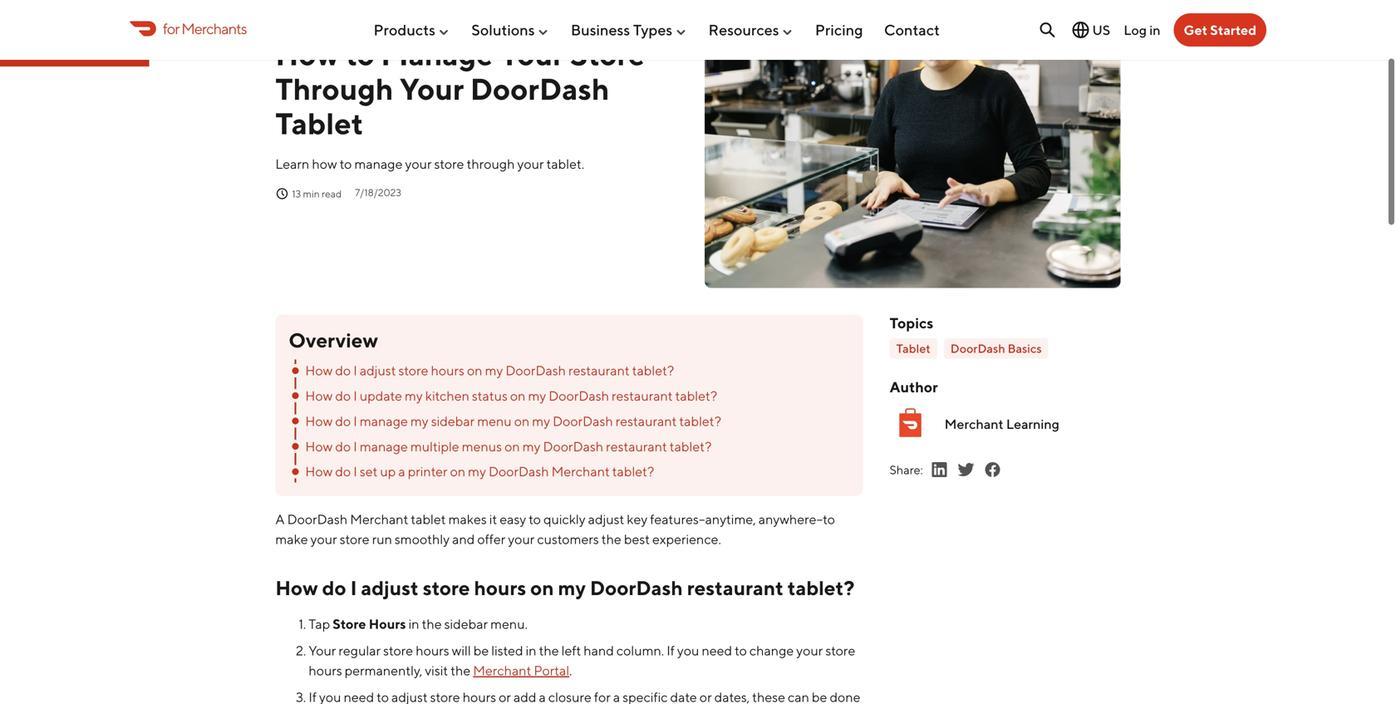 Task type: vqa. For each thing, say whether or not it's contained in the screenshot.
THE ON to the left
no



Task type: describe. For each thing, give the bounding box(es) containing it.
to right how
[[340, 156, 352, 172]]

merchant down the listed
[[473, 663, 532, 679]]

tablet inside tablet link
[[897, 341, 931, 355]]

how do i update my kitchen status on my doordash restaurant tablet?
[[305, 388, 718, 404]]

on up how do i manage my sidebar menu on my doordash restaurant tablet?
[[510, 388, 526, 404]]

merchant portal .
[[473, 663, 573, 679]]

make
[[276, 531, 308, 547]]

menu.
[[491, 616, 528, 632]]

.
[[570, 663, 573, 679]]

how for how do i manage my sidebar menu on my doordash restaurant tablet? link
[[305, 413, 333, 429]]

makes
[[449, 511, 487, 527]]

restaurant down how do i adjust store hours on my doordash restaurant tablet? link
[[612, 388, 673, 404]]

be
[[474, 643, 489, 659]]

a
[[276, 511, 285, 527]]

i for how do i manage multiple menus on my doordash restaurant tablet? link
[[354, 438, 357, 454]]

how do i set up a printer on my doordash merchant tablet? link
[[289, 461, 850, 483]]

merchant inside a doordash merchant tablet makes it easy to quickly adjust key features–anytime, anywhere–to make your store run smoothly and offer your customers the best experience.
[[350, 511, 409, 527]]

doordash inside a doordash merchant tablet makes it easy to quickly adjust key features–anytime, anywhere–to make your store run smoothly and offer your customers the best experience.
[[287, 511, 348, 527]]

tablet
[[411, 511, 446, 527]]

merchant learning
[[945, 416, 1060, 432]]

your left through
[[405, 156, 432, 172]]

change
[[750, 643, 794, 659]]

best
[[624, 531, 650, 547]]

i for how do i adjust store hours on my doordash restaurant tablet? link
[[354, 363, 357, 378]]

to inside your regular store hours will be listed in the left hand column. if you need to change your store hours permanently, visit the
[[735, 643, 747, 659]]

sidebar for menu.
[[445, 616, 488, 632]]

linkedin link
[[930, 460, 950, 480]]

manage for multiple
[[360, 438, 408, 454]]

my up the multiple
[[411, 413, 429, 429]]

started
[[1211, 22, 1257, 38]]

log in
[[1124, 22, 1161, 38]]

experience.
[[653, 531, 722, 547]]

update
[[360, 388, 402, 404]]

store up permanently,
[[383, 643, 413, 659]]

store inside a doordash merchant tablet makes it easy to quickly adjust key features–anytime, anywhere–to make your store run smoothly and offer your customers the best experience.
[[340, 531, 370, 547]]

for merchants link
[[130, 17, 247, 40]]

multiple
[[411, 438, 460, 454]]

adjust inside overview element
[[360, 363, 396, 378]]

smoothly
[[395, 531, 450, 547]]

store up tap store hours in the sidebar menu.
[[423, 576, 470, 600]]

left
[[562, 643, 581, 659]]

i for how do i set up a printer on my doordash merchant tablet? link
[[354, 464, 357, 480]]

business types
[[571, 21, 673, 39]]

my right update
[[405, 388, 423, 404]]

types
[[633, 21, 673, 39]]

hours
[[369, 616, 406, 632]]

1 vertical spatial how do i adjust store hours on my doordash restaurant tablet?
[[276, 576, 855, 600]]

learn how to manage your store through your tablet.
[[276, 156, 585, 172]]

how do i manage my sidebar menu on my doordash restaurant tablet? link
[[289, 410, 850, 432]]

menus
[[462, 438, 502, 454]]

will
[[452, 643, 471, 659]]

your inside your regular store hours will be listed in the left hand column. if you need to change your store hours permanently, visit the
[[309, 643, 336, 659]]

merchant up twitter icon
[[945, 416, 1004, 432]]

for
[[163, 19, 179, 37]]

how do i adjust store hours on my doordash restaurant tablet? link
[[289, 360, 850, 382]]

1 horizontal spatial your
[[400, 71, 464, 106]]

features–anytime,
[[650, 511, 756, 527]]

pricing link
[[816, 14, 864, 45]]

13
[[292, 188, 301, 199]]

twitter link
[[957, 460, 977, 480]]

tap store hours in the sidebar menu.
[[309, 616, 528, 632]]

2 horizontal spatial your
[[500, 37, 564, 72]]

how do i update my kitchen status on my doordash restaurant tablet? link
[[289, 385, 850, 407]]

my down "how do i update my kitchen status on my doordash restaurant tablet?" link
[[532, 413, 551, 429]]

store right the change
[[826, 643, 856, 659]]

learn
[[276, 156, 310, 172]]

and
[[452, 531, 475, 547]]

column.
[[617, 643, 665, 659]]

contact link
[[885, 14, 940, 45]]

your inside your regular store hours will be listed in the left hand column. if you need to change your store hours permanently, visit the
[[797, 643, 823, 659]]

your down easy
[[508, 531, 535, 547]]

how do i manage my sidebar menu on my doordash restaurant tablet?
[[305, 413, 722, 429]]

do for how do i adjust store hours on my doordash restaurant tablet? link
[[335, 363, 351, 378]]

do for how do i manage multiple menus on my doordash restaurant tablet? link
[[335, 438, 351, 454]]

do for "how do i update my kitchen status on my doordash restaurant tablet?" link
[[335, 388, 351, 404]]

log
[[1124, 22, 1148, 38]]

solutions link
[[472, 14, 550, 45]]

store inside how do i adjust store hours on my doordash restaurant tablet? link
[[399, 363, 429, 378]]

pricing
[[816, 21, 864, 39]]

i for how do i manage my sidebar menu on my doordash restaurant tablet? link
[[354, 413, 357, 429]]

listed
[[492, 643, 523, 659]]

twitter image
[[957, 460, 977, 480]]

13 min read
[[292, 188, 342, 199]]

manage your store on your tablet image
[[705, 0, 1121, 288]]

hours down the "regular"
[[309, 663, 342, 679]]

menu
[[477, 413, 512, 429]]

up
[[380, 464, 396, 480]]

my up status
[[485, 363, 503, 378]]

0 horizontal spatial store
[[333, 616, 366, 632]]

a
[[399, 464, 405, 480]]

share:
[[890, 463, 924, 477]]

your regular store hours will be listed in the left hand column. if you need to change your store hours permanently, visit the
[[309, 643, 856, 679]]

status
[[472, 388, 508, 404]]

doordash down "how do i update my kitchen status on my doordash restaurant tablet?" link
[[553, 413, 613, 429]]

linkedin image
[[930, 460, 950, 480]]

hours up "visit"
[[416, 643, 450, 659]]

restaurant up need
[[687, 576, 784, 600]]

7/18/2023
[[355, 187, 402, 198]]

doordash down how do i manage my sidebar menu on my doordash restaurant tablet? link
[[543, 438, 604, 454]]

to inside a doordash merchant tablet makes it easy to quickly adjust key features–anytime, anywhere–to make your store run smoothly and offer your customers the best experience.
[[529, 511, 541, 527]]

your left tablet.
[[518, 156, 544, 172]]

business
[[571, 21, 630, 39]]

how for how do i adjust store hours on my doordash restaurant tablet? link
[[305, 363, 333, 378]]

printer
[[408, 464, 448, 480]]

hand
[[584, 643, 614, 659]]

topics
[[890, 314, 934, 332]]

on down how do i update my kitchen status on my doordash restaurant tablet? at the bottom
[[514, 413, 530, 429]]



Task type: locate. For each thing, give the bounding box(es) containing it.
kitchen
[[426, 388, 470, 404]]

your right make
[[311, 531, 337, 547]]

to inside "how to manage your store through your doordash tablet"
[[346, 37, 375, 72]]

doordash down best
[[590, 576, 683, 600]]

store
[[570, 37, 646, 72], [333, 616, 366, 632]]

manage up up
[[360, 438, 408, 454]]

0 vertical spatial adjust
[[360, 363, 396, 378]]

a doordash merchant tablet makes it easy to quickly adjust key features–anytime, anywhere–to make your store run smoothly and offer your customers the best experience.
[[276, 511, 836, 547]]

through
[[276, 71, 394, 106]]

on down how do i manage my sidebar menu on my doordash restaurant tablet?
[[505, 438, 520, 454]]

the left best
[[602, 531, 622, 547]]

merchant portal link
[[473, 663, 570, 679]]

facebook image
[[983, 460, 1003, 480]]

your right the change
[[797, 643, 823, 659]]

time line image
[[276, 187, 289, 201]]

read
[[322, 188, 342, 199]]

0 vertical spatial manage
[[355, 156, 403, 172]]

adjust
[[360, 363, 396, 378], [588, 511, 625, 527], [361, 576, 419, 600]]

adjust up hours
[[361, 576, 419, 600]]

0 vertical spatial sidebar
[[431, 413, 475, 429]]

1 vertical spatial adjust
[[588, 511, 625, 527]]

your down products link
[[400, 71, 464, 106]]

manage for my
[[360, 413, 408, 429]]

if
[[667, 643, 675, 659]]

doordash basics link
[[944, 338, 1049, 359]]

globe line image
[[1071, 20, 1091, 40]]

tablet down topics
[[897, 341, 931, 355]]

in
[[1150, 22, 1161, 38], [409, 616, 420, 632], [526, 643, 537, 659]]

0 vertical spatial store
[[570, 37, 646, 72]]

merchant inside overview element
[[552, 464, 610, 480]]

in inside your regular store hours will be listed in the left hand column. if you need to change your store hours permanently, visit the
[[526, 643, 537, 659]]

doordash down how do i adjust store hours on my doordash restaurant tablet? link
[[549, 388, 609, 404]]

on right printer
[[450, 464, 466, 480]]

tablet.
[[547, 156, 585, 172]]

do
[[335, 363, 351, 378], [335, 388, 351, 404], [335, 413, 351, 429], [335, 438, 351, 454], [335, 464, 351, 480], [322, 576, 346, 600]]

the down 'will'
[[451, 663, 471, 679]]

restaurant down "how do i update my kitchen status on my doordash restaurant tablet?" link
[[616, 413, 677, 429]]

i for "how do i update my kitchen status on my doordash restaurant tablet?" link
[[354, 388, 357, 404]]

learning
[[1007, 416, 1060, 432]]

1 horizontal spatial store
[[570, 37, 646, 72]]

store inside "how to manage your store through your doordash tablet"
[[570, 37, 646, 72]]

set
[[360, 464, 378, 480]]

manage up 7/18/2023
[[355, 156, 403, 172]]

products
[[374, 21, 436, 39]]

quickly
[[544, 511, 586, 527]]

sidebar down kitchen
[[431, 413, 475, 429]]

my up how do i manage my sidebar menu on my doordash restaurant tablet?
[[528, 388, 547, 404]]

resources link
[[709, 14, 795, 45]]

solutions
[[472, 21, 535, 39]]

doordash down solutions link
[[470, 71, 610, 106]]

how for how do i manage multiple menus on my doordash restaurant tablet? link
[[305, 438, 333, 454]]

1 vertical spatial in
[[409, 616, 420, 632]]

1 vertical spatial tablet
[[897, 341, 931, 355]]

run
[[372, 531, 392, 547]]

sidebar for menu
[[431, 413, 475, 429]]

min
[[303, 188, 320, 199]]

overview element
[[276, 315, 864, 496]]

merchant up run
[[350, 511, 409, 527]]

do inside how do i set up a printer on my doordash merchant tablet? link
[[335, 464, 351, 480]]

doordash up how do i update my kitchen status on my doordash restaurant tablet? at the bottom
[[506, 363, 566, 378]]

hours up kitchen
[[431, 363, 465, 378]]

how do i manage multiple menus on my doordash restaurant tablet?
[[305, 438, 712, 454]]

facebook link
[[983, 460, 1003, 480]]

how
[[312, 156, 337, 172]]

visit
[[425, 663, 448, 679]]

my down customers
[[558, 576, 586, 600]]

store up update
[[399, 363, 429, 378]]

contact
[[885, 21, 940, 39]]

doordash
[[470, 71, 610, 106], [951, 341, 1006, 355], [506, 363, 566, 378], [549, 388, 609, 404], [553, 413, 613, 429], [543, 438, 604, 454], [489, 464, 549, 480], [287, 511, 348, 527], [590, 576, 683, 600]]

tap
[[309, 616, 330, 632]]

offer
[[478, 531, 506, 547]]

doordash basics
[[951, 341, 1042, 355]]

restaurant up "how do i update my kitchen status on my doordash restaurant tablet?" link
[[569, 363, 630, 378]]

how do i manage multiple menus on my doordash restaurant tablet? link
[[289, 436, 850, 457]]

0 horizontal spatial in
[[409, 616, 420, 632]]

how for "how do i update my kitchen status on my doordash restaurant tablet?" link
[[305, 388, 333, 404]]

adjust inside a doordash merchant tablet makes it easy to quickly adjust key features–anytime, anywhere–to make your store run smoothly and offer your customers the best experience.
[[588, 511, 625, 527]]

on up status
[[467, 363, 483, 378]]

to right need
[[735, 643, 747, 659]]

store
[[434, 156, 464, 172], [399, 363, 429, 378], [340, 531, 370, 547], [423, 576, 470, 600], [383, 643, 413, 659], [826, 643, 856, 659]]

restaurant down how do i manage my sidebar menu on my doordash restaurant tablet? link
[[606, 438, 668, 454]]

get
[[1184, 22, 1208, 38]]

1 vertical spatial manage
[[360, 413, 408, 429]]

you
[[678, 643, 700, 659]]

your down tap
[[309, 643, 336, 659]]

how do i adjust store hours on my doordash restaurant tablet? up status
[[305, 363, 675, 378]]

adjust left key
[[588, 511, 625, 527]]

tablet up how
[[276, 105, 364, 141]]

customers
[[537, 531, 599, 547]]

the
[[602, 531, 622, 547], [422, 616, 442, 632], [539, 643, 559, 659], [451, 663, 471, 679]]

hours up 'menu.'
[[474, 576, 527, 600]]

your left 'business'
[[500, 37, 564, 72]]

0 vertical spatial in
[[1150, 22, 1161, 38]]

basics
[[1008, 341, 1042, 355]]

products link
[[374, 14, 451, 45]]

through
[[467, 156, 515, 172]]

0 horizontal spatial tablet
[[276, 105, 364, 141]]

on down customers
[[531, 576, 554, 600]]

in up merchant portal .
[[526, 643, 537, 659]]

2 vertical spatial adjust
[[361, 576, 419, 600]]

business types link
[[571, 14, 688, 45]]

doordash inside "how to manage your store through your doordash tablet"
[[470, 71, 610, 106]]

1 vertical spatial store
[[333, 616, 366, 632]]

the right hours
[[422, 616, 442, 632]]

get started button
[[1175, 13, 1267, 47]]

us
[[1093, 22, 1111, 38]]

how
[[276, 37, 340, 72], [305, 363, 333, 378], [305, 388, 333, 404], [305, 413, 333, 429], [305, 438, 333, 454], [305, 464, 333, 480], [276, 576, 318, 600]]

merchants
[[181, 19, 247, 37]]

your
[[500, 37, 564, 72], [400, 71, 464, 106], [309, 643, 336, 659]]

2 vertical spatial in
[[526, 643, 537, 659]]

sidebar up 'will'
[[445, 616, 488, 632]]

author
[[890, 378, 938, 396]]

the up portal
[[539, 643, 559, 659]]

how for how do i set up a printer on my doordash merchant tablet? link
[[305, 464, 333, 480]]

tablet
[[276, 105, 364, 141], [897, 341, 931, 355]]

do for how do i set up a printer on my doordash merchant tablet? link
[[335, 464, 351, 480]]

do inside how do i manage my sidebar menu on my doordash restaurant tablet? link
[[335, 413, 351, 429]]

anywhere–to
[[759, 511, 836, 527]]

tablet?
[[633, 363, 675, 378], [676, 388, 718, 404], [680, 413, 722, 429], [670, 438, 712, 454], [613, 464, 655, 480], [788, 576, 855, 600]]

manage down update
[[360, 413, 408, 429]]

to
[[346, 37, 375, 72], [340, 156, 352, 172], [529, 511, 541, 527], [735, 643, 747, 659]]

manage
[[381, 37, 494, 72]]

0 vertical spatial tablet
[[276, 105, 364, 141]]

in right log
[[1150, 22, 1161, 38]]

store left through
[[434, 156, 464, 172]]

manage for your
[[355, 156, 403, 172]]

regular
[[339, 643, 381, 659]]

2 horizontal spatial in
[[1150, 22, 1161, 38]]

0 horizontal spatial your
[[309, 643, 336, 659]]

merchant learning image
[[890, 402, 932, 444]]

0 vertical spatial how do i adjust store hours on my doordash restaurant tablet?
[[305, 363, 675, 378]]

1 horizontal spatial in
[[526, 643, 537, 659]]

doordash left basics
[[951, 341, 1006, 355]]

doordash down how do i manage multiple menus on my doordash restaurant tablet?
[[489, 464, 549, 480]]

my down menus
[[468, 464, 486, 480]]

the inside a doordash merchant tablet makes it easy to quickly adjust key features–anytime, anywhere–to make your store run smoothly and offer your customers the best experience.
[[602, 531, 622, 547]]

get started
[[1184, 22, 1257, 38]]

how to manage your store through your doordash tablet
[[276, 37, 646, 141]]

resources
[[709, 21, 780, 39]]

store left run
[[340, 531, 370, 547]]

adjust up update
[[360, 363, 396, 378]]

portal
[[534, 663, 570, 679]]

do inside how do i adjust store hours on my doordash restaurant tablet? link
[[335, 363, 351, 378]]

permanently,
[[345, 663, 423, 679]]

hours inside overview element
[[431, 363, 465, 378]]

how inside "how to manage your store through your doordash tablet"
[[276, 37, 340, 72]]

sidebar inside overview element
[[431, 413, 475, 429]]

1 vertical spatial sidebar
[[445, 616, 488, 632]]

do inside "how do i update my kitchen status on my doordash restaurant tablet?" link
[[335, 388, 351, 404]]

hours
[[431, 363, 465, 378], [474, 576, 527, 600], [416, 643, 450, 659], [309, 663, 342, 679]]

do inside how do i manage multiple menus on my doordash restaurant tablet? link
[[335, 438, 351, 454]]

my down how do i manage my sidebar menu on my doordash restaurant tablet?
[[523, 438, 541, 454]]

tablet inside "how to manage your store through your doordash tablet"
[[276, 105, 364, 141]]

overview
[[289, 329, 378, 352]]

how do i adjust store hours on my doordash restaurant tablet? inside how do i adjust store hours on my doordash restaurant tablet? link
[[305, 363, 675, 378]]

how do i adjust store hours on my doordash restaurant tablet? down customers
[[276, 576, 855, 600]]

doordash up make
[[287, 511, 348, 527]]

easy
[[500, 511, 526, 527]]

log in link
[[1124, 22, 1161, 38]]

on
[[467, 363, 483, 378], [510, 388, 526, 404], [514, 413, 530, 429], [505, 438, 520, 454], [450, 464, 466, 480], [531, 576, 554, 600]]

to left manage
[[346, 37, 375, 72]]

2 vertical spatial manage
[[360, 438, 408, 454]]

1 horizontal spatial tablet
[[897, 341, 931, 355]]

for merchants
[[163, 19, 247, 37]]

in right hours
[[409, 616, 420, 632]]

sidebar
[[431, 413, 475, 429], [445, 616, 488, 632]]

do for how do i manage my sidebar menu on my doordash restaurant tablet? link
[[335, 413, 351, 429]]

merchant down how do i manage multiple menus on my doordash restaurant tablet? link
[[552, 464, 610, 480]]

my
[[485, 363, 503, 378], [405, 388, 423, 404], [528, 388, 547, 404], [411, 413, 429, 429], [532, 413, 551, 429], [523, 438, 541, 454], [468, 464, 486, 480], [558, 576, 586, 600]]

tablet link
[[890, 338, 938, 359]]

to right easy
[[529, 511, 541, 527]]



